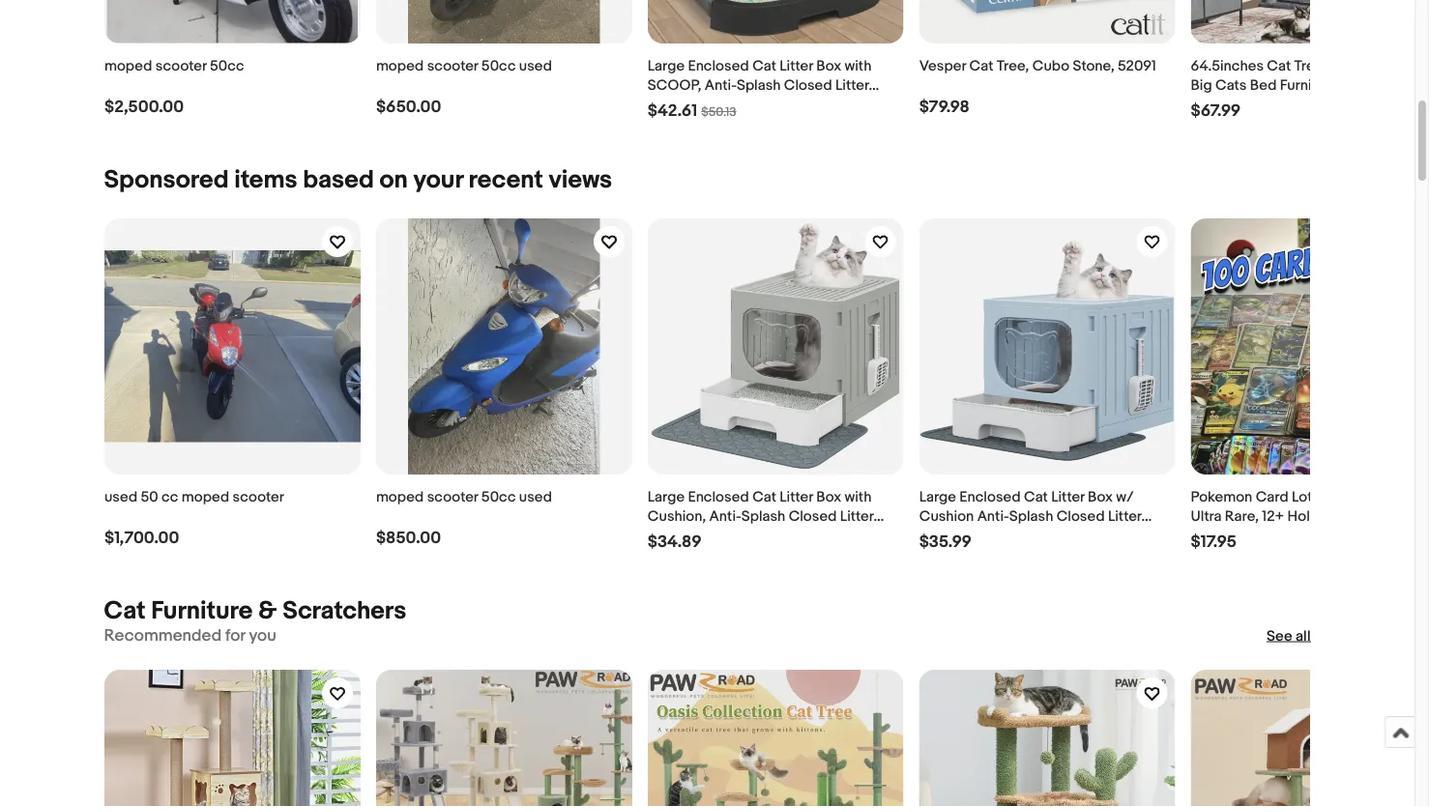 Task type: vqa. For each thing, say whether or not it's contained in the screenshot.
(1) link
no



Task type: describe. For each thing, give the bounding box(es) containing it.
$850.00
[[376, 528, 441, 548]]

cat inside large enclosed cat litter box w/ cushion anti-splash closed litter boxes w/scoop
[[1024, 488, 1048, 506]]

64.5inches cat tree tower condo fo
[[1190, 57, 1429, 113]]

$2,500.00 text field
[[104, 97, 183, 117]]

w/scoop
[[963, 527, 1024, 544]]

50cc for $2,500.00
[[209, 57, 244, 74]]

scoop,
[[647, 76, 701, 94]]

on
[[380, 165, 408, 195]]

moped scooter 50cc used for $650.00
[[376, 57, 552, 74]]

large enclosed cat litter box with cushion, anti-splash closed litter boxes
[[647, 488, 873, 544]]

pokemon
[[1190, 488, 1252, 506]]

splash for $35.99
[[1009, 507, 1053, 525]]

ex
[[1381, 507, 1399, 525]]

based
[[303, 165, 374, 195]]

$1,700.00 text field
[[104, 528, 179, 548]]

large for $35.99
[[919, 488, 956, 506]]

box inside large enclosed cat litter box with scoop, anti-splash closed litter boxes
[[816, 57, 841, 74]]

$650.00 text field
[[376, 97, 441, 117]]

card
[[1255, 488, 1288, 506]]

$1,700.00
[[104, 528, 179, 548]]

w/
[[1116, 488, 1133, 506]]

moped scooter 50cc
[[104, 57, 244, 74]]

cushion
[[919, 507, 974, 525]]

50
[[140, 488, 158, 506]]

recommended
[[104, 626, 222, 646]]

moped scooter 50cc used for $850.00
[[376, 488, 552, 506]]

boxes inside large enclosed cat litter box with scoop, anti-splash closed litter boxes
[[647, 96, 688, 113]]

$79.98 text field
[[919, 97, 969, 117]]

recommended for you
[[104, 626, 276, 646]]

sponsored items based on your recent views
[[104, 165, 612, 195]]

sponsored
[[104, 165, 229, 195]]

moped right cc
[[181, 488, 229, 506]]

moped for $650.00
[[376, 57, 423, 74]]

recommended for you element
[[104, 626, 276, 647]]

12+
[[1262, 507, 1284, 525]]

see all
[[1267, 628, 1311, 645]]

50cc for $650.00
[[481, 57, 515, 74]]

scooter for $2,500.00
[[155, 57, 206, 74]]

$35.99 text field
[[919, 532, 971, 552]]

previous price $50.13 text field
[[701, 104, 736, 119]]

cat inside the 64.5inches cat tree tower condo fo
[[1267, 57, 1291, 74]]

tcg
[[1341, 488, 1372, 506]]

$35.99
[[919, 532, 971, 552]]

used for $850.00
[[519, 488, 552, 506]]

$17.95
[[1190, 532, 1236, 552]]

vesper
[[919, 57, 966, 74]]

cushion,
[[647, 507, 706, 525]]

moped for $850.00
[[376, 488, 423, 506]]

lot
[[1291, 488, 1312, 506]]

cards
[[1375, 488, 1415, 506]]

|
[[1329, 507, 1332, 525]]

cat inside large enclosed cat litter box with scoop, anti-splash closed litter boxes
[[752, 57, 776, 74]]

scratchers
[[283, 596, 406, 626]]

cat furniture & scratchers link
[[104, 596, 406, 626]]



Task type: locate. For each thing, give the bounding box(es) containing it.
scooter up the $850.00 text box
[[427, 488, 478, 506]]

pokemon card lot 100 tcg cards + ultra rare, 12+ holos | vmax ex vst
[[1190, 488, 1429, 544]]

ultra
[[1190, 507, 1221, 525]]

splash right cushion,
[[741, 507, 785, 525]]

condo
[[1368, 57, 1413, 74]]

closed for $34.89
[[788, 507, 836, 525]]

large inside large enclosed cat litter box with scoop, anti-splash closed litter boxes
[[647, 57, 684, 74]]

box
[[816, 57, 841, 74], [816, 488, 841, 506], [1088, 488, 1113, 506]]

$2,500.00
[[104, 97, 183, 117]]

closed inside large enclosed cat litter box with cushion, anti-splash closed litter boxes
[[788, 507, 836, 525]]

cat
[[752, 57, 776, 74], [969, 57, 993, 74], [1267, 57, 1291, 74], [752, 488, 776, 506], [1024, 488, 1048, 506], [104, 596, 145, 626]]

50cc for $850.00
[[481, 488, 515, 506]]

boxes
[[647, 96, 688, 113], [647, 527, 688, 544], [919, 527, 959, 544]]

boxes down scoop,
[[647, 96, 688, 113]]

anti- up $50.13 text box
[[704, 76, 736, 94]]

moped for $2,500.00
[[104, 57, 152, 74]]

splash inside large enclosed cat litter box with cushion, anti-splash closed litter boxes
[[741, 507, 785, 525]]

2 moped scooter 50cc used from the top
[[376, 488, 552, 506]]

closed for $35.99
[[1056, 507, 1104, 525]]

enclosed for $34.89
[[687, 488, 749, 506]]

cat furniture & scratchers
[[104, 596, 406, 626]]

box for $34.89
[[816, 488, 841, 506]]

large up cushion
[[919, 488, 956, 506]]

closed inside large enclosed cat litter box w/ cushion anti-splash closed litter boxes w/scoop
[[1056, 507, 1104, 525]]

1 vertical spatial with
[[844, 488, 871, 506]]

cubo
[[1032, 57, 1069, 74]]

enclosed inside large enclosed cat litter box with cushion, anti-splash closed litter boxes
[[687, 488, 749, 506]]

splash inside large enclosed cat litter box with scoop, anti-splash closed litter boxes
[[736, 76, 780, 94]]

anti- for $34.89
[[709, 507, 741, 525]]

cat inside large enclosed cat litter box with cushion, anti-splash closed litter boxes
[[752, 488, 776, 506]]

moped up $650.00 text field
[[376, 57, 423, 74]]

see
[[1267, 628, 1293, 645]]

$67.99 text field
[[1190, 100, 1241, 121]]

boxes for $35.99
[[919, 527, 959, 544]]

your
[[413, 165, 463, 195]]

0 vertical spatial with
[[844, 57, 871, 74]]

large
[[647, 57, 684, 74], [647, 488, 684, 506], [919, 488, 956, 506]]

scooter
[[155, 57, 206, 74], [427, 57, 478, 74], [232, 488, 284, 506], [427, 488, 478, 506]]

vmax
[[1335, 507, 1378, 525]]

fo
[[1417, 57, 1429, 74]]

anti- up w/scoop
[[977, 507, 1009, 525]]

1 moped scooter 50cc used from the top
[[376, 57, 552, 74]]

recent
[[469, 165, 543, 195]]

$79.98
[[919, 97, 969, 117]]

moped scooter 50cc used up $650.00 text field
[[376, 57, 552, 74]]

boxes for $34.89
[[647, 527, 688, 544]]

100
[[1315, 488, 1338, 506]]

box for $35.99
[[1088, 488, 1113, 506]]

enclosed inside large enclosed cat litter box with scoop, anti-splash closed litter boxes
[[687, 57, 749, 74]]

$650.00
[[376, 97, 441, 117]]

boxes inside large enclosed cat litter box with cushion, anti-splash closed litter boxes
[[647, 527, 688, 544]]

holos
[[1287, 507, 1326, 525]]

scooter for $850.00
[[427, 488, 478, 506]]

boxes down cushion
[[919, 527, 959, 544]]

$67.99
[[1190, 100, 1241, 121]]

stone,
[[1072, 57, 1114, 74]]

$42.61
[[647, 100, 697, 121]]

boxes inside large enclosed cat litter box w/ cushion anti-splash closed litter boxes w/scoop
[[919, 527, 959, 544]]

large inside large enclosed cat litter box w/ cushion anti-splash closed litter boxes w/scoop
[[919, 488, 956, 506]]

splash right scoop,
[[736, 76, 780, 94]]

splash
[[736, 76, 780, 94], [741, 507, 785, 525], [1009, 507, 1053, 525]]

$42.61 $50.13
[[647, 100, 736, 121]]

splash inside large enclosed cat litter box w/ cushion anti-splash closed litter boxes w/scoop
[[1009, 507, 1053, 525]]

anti- inside large enclosed cat litter box w/ cushion anti-splash closed litter boxes w/scoop
[[977, 507, 1009, 525]]

large inside large enclosed cat litter box with cushion, anti-splash closed litter boxes
[[647, 488, 684, 506]]

tower
[[1326, 57, 1365, 74]]

scooter right cc
[[232, 488, 284, 506]]

$34.89
[[647, 532, 701, 552]]

rare,
[[1225, 507, 1259, 525]]

tree,
[[996, 57, 1029, 74]]

large up cushion,
[[647, 488, 684, 506]]

anti- for $35.99
[[977, 507, 1009, 525]]

anti- inside large enclosed cat litter box with cushion, anti-splash closed litter boxes
[[709, 507, 741, 525]]

with inside large enclosed cat litter box with cushion, anti-splash closed litter boxes
[[844, 488, 871, 506]]

with for large enclosed cat litter box with scoop, anti-splash closed litter boxes
[[844, 57, 871, 74]]

$42.61 text field
[[647, 100, 697, 121]]

for
[[225, 626, 245, 646]]

closed inside large enclosed cat litter box with scoop, anti-splash closed litter boxes
[[784, 76, 832, 94]]

furniture
[[151, 596, 253, 626]]

items
[[234, 165, 297, 195]]

see all link
[[1267, 627, 1311, 646]]

64.5inches
[[1190, 57, 1263, 74]]

moped
[[104, 57, 152, 74], [376, 57, 423, 74], [181, 488, 229, 506], [376, 488, 423, 506]]

0 vertical spatial moped scooter 50cc used
[[376, 57, 552, 74]]

enclosed
[[687, 57, 749, 74], [687, 488, 749, 506], [959, 488, 1020, 506]]

boxes down cushion,
[[647, 527, 688, 544]]

splash for $34.89
[[741, 507, 785, 525]]

moped up $2,500.00 text box
[[104, 57, 152, 74]]

with inside large enclosed cat litter box with scoop, anti-splash closed litter boxes
[[844, 57, 871, 74]]

large enclosed cat litter box with scoop, anti-splash closed litter boxes
[[647, 57, 871, 113]]

litter
[[779, 57, 813, 74], [835, 76, 868, 94], [779, 488, 813, 506], [1051, 488, 1084, 506], [840, 507, 873, 525], [1108, 507, 1141, 525]]

enclosed up cushion,
[[687, 488, 749, 506]]

all
[[1296, 628, 1311, 645]]

52091
[[1117, 57, 1156, 74]]

moped scooter 50cc used
[[376, 57, 552, 74], [376, 488, 552, 506]]

$34.89 text field
[[647, 532, 701, 552]]

enclosed up $50.13 text box
[[687, 57, 749, 74]]

tree
[[1294, 57, 1323, 74]]

closed
[[784, 76, 832, 94], [788, 507, 836, 525], [1056, 507, 1104, 525]]

cc
[[161, 488, 178, 506]]

moped up the $850.00 text box
[[376, 488, 423, 506]]

1 with from the top
[[844, 57, 871, 74]]

$850.00 text field
[[376, 528, 441, 548]]

enclosed inside large enclosed cat litter box w/ cushion anti-splash closed litter boxes w/scoop
[[959, 488, 1020, 506]]

with for large enclosed cat litter box with cushion, anti-splash closed litter boxes
[[844, 488, 871, 506]]

used
[[519, 57, 552, 74], [104, 488, 137, 506], [519, 488, 552, 506]]

views
[[549, 165, 612, 195]]

large enclosed cat litter box w/ cushion anti-splash closed litter boxes w/scoop
[[919, 488, 1141, 544]]

enclosed up w/scoop
[[959, 488, 1020, 506]]

&
[[258, 596, 277, 626]]

large up scoop,
[[647, 57, 684, 74]]

2 with from the top
[[844, 488, 871, 506]]

large for $34.89
[[647, 488, 684, 506]]

50cc
[[209, 57, 244, 74], [481, 57, 515, 74], [481, 488, 515, 506]]

1 vertical spatial moped scooter 50cc used
[[376, 488, 552, 506]]

box inside large enclosed cat litter box with cushion, anti-splash closed litter boxes
[[816, 488, 841, 506]]

moped scooter 50cc used up the $850.00 text box
[[376, 488, 552, 506]]

you
[[249, 626, 276, 646]]

enclosed for $35.99
[[959, 488, 1020, 506]]

used 50 cc moped scooter
[[104, 488, 284, 506]]

anti-
[[704, 76, 736, 94], [709, 507, 741, 525], [977, 507, 1009, 525]]

scooter up $650.00 text field
[[427, 57, 478, 74]]

anti- right cushion,
[[709, 507, 741, 525]]

scooter for $650.00
[[427, 57, 478, 74]]

box inside large enclosed cat litter box w/ cushion anti-splash closed litter boxes w/scoop
[[1088, 488, 1113, 506]]

used for $650.00
[[519, 57, 552, 74]]

vesper cat tree, cubo stone, 52091
[[919, 57, 1156, 74]]

with
[[844, 57, 871, 74], [844, 488, 871, 506]]

+
[[1418, 488, 1428, 506]]

scooter up $2,500.00
[[155, 57, 206, 74]]

$17.95 text field
[[1190, 532, 1236, 552]]

anti- inside large enclosed cat litter box with scoop, anti-splash closed litter boxes
[[704, 76, 736, 94]]

$50.13
[[701, 104, 736, 119]]

splash up w/scoop
[[1009, 507, 1053, 525]]



